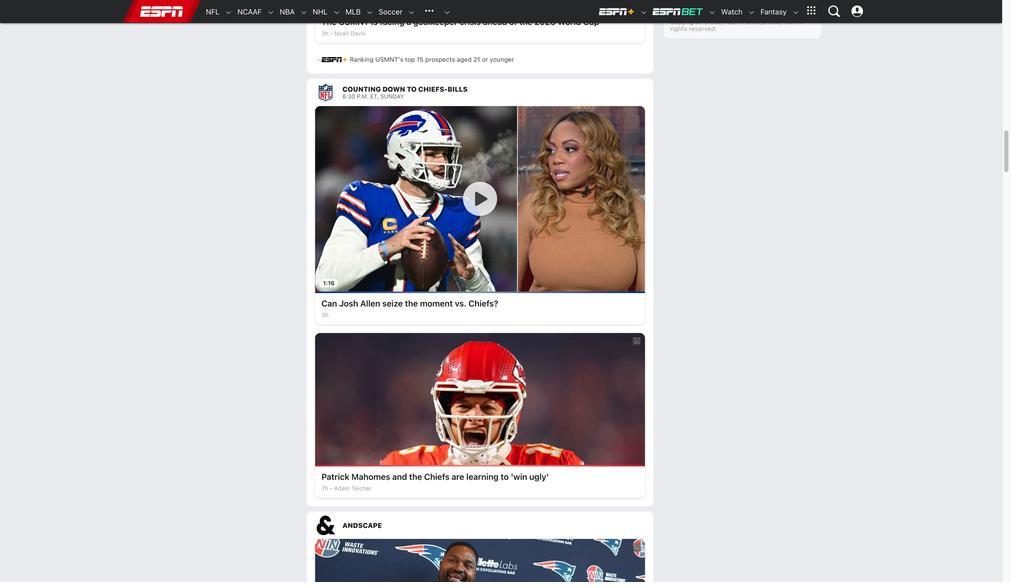 Task type: describe. For each thing, give the bounding box(es) containing it.
to
[[501, 472, 509, 482]]

nfl
[[206, 7, 220, 16]]

patrick mahomes and the chiefs are learning to 'win ugly'
[[322, 472, 549, 482]]

and
[[392, 472, 407, 482]]

nba
[[280, 7, 295, 16]]

usmnt's
[[375, 56, 403, 63]]

teicher
[[351, 485, 372, 492]]

usmnt
[[339, 17, 369, 27]]

nhl link
[[308, 1, 328, 23]]

watch link
[[716, 1, 743, 23]]

sunday
[[380, 93, 404, 100]]

is
[[371, 17, 378, 27]]

ranking usmnt's top 15 prospects aged 21 or younger
[[350, 56, 514, 63]]

the usmnt is facing a goalkeeper crisis ahead of the 2026 world cup
[[322, 17, 599, 27]]

crisis
[[460, 17, 481, 27]]

espn
[[728, 18, 744, 25]]

ncaaf
[[238, 7, 262, 16]]

moment
[[420, 298, 453, 308]]

of
[[509, 17, 517, 27]]

watch
[[721, 7, 743, 16]]

allen
[[360, 298, 380, 308]]

2 vertical spatial the
[[409, 472, 422, 482]]

noah
[[335, 30, 349, 37]]

chiefs
[[424, 472, 450, 482]]

world
[[558, 17, 581, 27]]

are
[[452, 472, 464, 482]]

'win
[[511, 472, 527, 482]]

chiefs-
[[418, 85, 448, 93]]

ahead
[[483, 17, 507, 27]]

ncaaf link
[[232, 1, 262, 23]]

vs.
[[455, 298, 467, 308]]

1:16
[[323, 280, 335, 287]]

counting down to chiefs-bills 6:30 p.m. et, sunday
[[343, 85, 468, 100]]

rights
[[670, 25, 687, 32]]

3h inside can josh allen seize the moment vs. chiefs? 3h
[[322, 312, 329, 318]]

mlb link
[[340, 1, 361, 23]]

adam
[[334, 485, 350, 492]]

learning
[[466, 472, 499, 482]]

ranking
[[350, 56, 374, 63]]

davis
[[351, 30, 366, 37]]

mahomes
[[351, 472, 390, 482]]

15
[[417, 56, 424, 63]]



Task type: locate. For each thing, give the bounding box(es) containing it.
3h
[[322, 30, 329, 37], [322, 312, 329, 318]]

nba link
[[275, 1, 295, 23]]

p.m.
[[357, 93, 369, 100]]

et,
[[370, 93, 379, 100]]

can josh allen seize the moment vs. chiefs? 3h
[[322, 298, 498, 318]]

2024
[[711, 18, 726, 25]]

ranking usmnt's top 15 prospects aged 21 or younger link
[[322, 51, 643, 67]]

a
[[407, 17, 411, 27]]

2026
[[535, 17, 556, 27]]

noah davis
[[335, 30, 366, 37]]

goalkeeper
[[413, 17, 458, 27]]

soccer link
[[373, 1, 403, 23]]

the inside can josh allen seize the moment vs. chiefs? 3h
[[405, 298, 418, 308]]

1 vertical spatial the
[[405, 298, 418, 308]]

reserved.
[[689, 25, 717, 32]]

the
[[322, 17, 337, 27]]

the
[[520, 17, 533, 27], [405, 298, 418, 308], [409, 472, 422, 482]]

the right of
[[520, 17, 533, 27]]

copyright:
[[670, 18, 701, 25]]

cup
[[583, 17, 599, 27]]

top
[[405, 56, 415, 63]]

6:30
[[343, 93, 355, 100]]

1 vertical spatial 3h
[[322, 312, 329, 318]]

younger
[[490, 56, 514, 63]]

facing
[[380, 17, 404, 27]]

andscape
[[343, 521, 382, 529]]

soccer
[[379, 7, 403, 16]]

7h
[[322, 485, 328, 492]]

counting
[[343, 85, 381, 93]]

3h down the
[[322, 30, 329, 37]]

seize
[[382, 298, 403, 308]]

prospects
[[425, 56, 455, 63]]

0 vertical spatial 3h
[[322, 30, 329, 37]]

inc.
[[784, 18, 794, 25]]

21
[[473, 56, 480, 63]]

josh
[[339, 298, 358, 308]]

bills
[[448, 85, 468, 93]]

copyright: © 2024 espn enterprises, inc. all rights reserved.
[[670, 18, 804, 32]]

enterprises,
[[746, 18, 782, 25]]

0 vertical spatial the
[[520, 17, 533, 27]]

or
[[482, 56, 488, 63]]

nhl
[[313, 7, 328, 16]]

patrick
[[322, 472, 349, 482]]

fantasy
[[761, 7, 787, 16]]

fantasy link
[[755, 1, 787, 23]]

2 3h from the top
[[322, 312, 329, 318]]

chiefs?
[[469, 298, 498, 308]]

can
[[322, 298, 337, 308]]

1 3h from the top
[[322, 30, 329, 37]]

all
[[796, 18, 804, 25]]

adam teicher
[[334, 485, 372, 492]]

the right and
[[409, 472, 422, 482]]

down
[[383, 85, 405, 93]]

to
[[407, 85, 417, 93]]

nfl link
[[201, 1, 220, 23]]

aged
[[457, 56, 472, 63]]

the right seize
[[405, 298, 418, 308]]

mlb
[[346, 7, 361, 16]]

©
[[703, 18, 709, 25]]

3h down can
[[322, 312, 329, 318]]

ugly'
[[529, 472, 549, 482]]



Task type: vqa. For each thing, say whether or not it's contained in the screenshot.
Allen
yes



